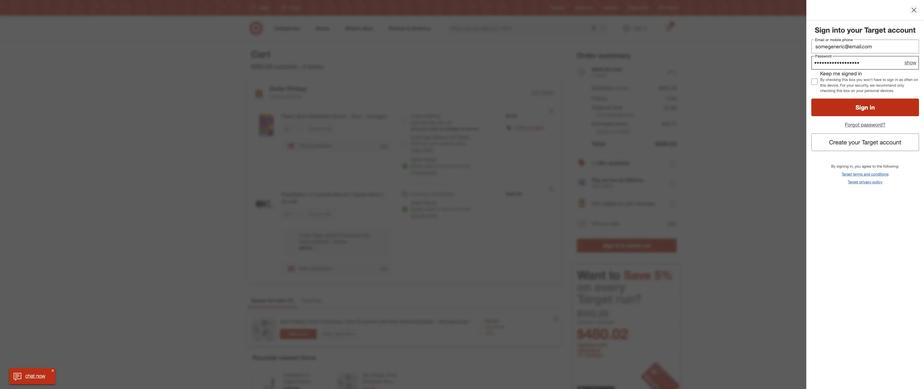 Task type: vqa. For each thing, say whether or not it's contained in the screenshot.
$555.03 total 2 items
yes



Task type: describe. For each thing, give the bounding box(es) containing it.
weekly ad link
[[575, 5, 593, 11]]

change store button for store pickup radio
[[411, 169, 437, 176]]

games
[[325, 233, 339, 238]]

- right '24oz'
[[363, 113, 365, 119]]

man
[[369, 191, 379, 197]]

playstation 5 digital edition console link
[[284, 372, 320, 389]]

agree
[[862, 164, 872, 168]]

pickup inside order pickup 2 items at pinole
[[287, 85, 306, 92]]

not
[[592, 200, 600, 207]]

more
[[423, 147, 433, 152]]

day
[[415, 113, 422, 118]]

40ct plastic finial christmas tree ornament set pale teal/gold/slate - wondershop™ list item
[[247, 313, 562, 346]]

hours for store pickup option
[[441, 206, 452, 212]]

2 items
[[303, 63, 323, 70]]

current
[[577, 319, 594, 325]]

run?
[[616, 292, 642, 306]]

cart item ready to fulfill group containing playstation 5 console marvel's spider-man 2 bundle
[[248, 183, 562, 283]]

device.
[[827, 83, 839, 87]]

in left check
[[615, 243, 619, 249]]

2 vertical spatial this
[[837, 88, 843, 93]]

1 horizontal spatial 5%
[[655, 268, 673, 282]]

on down security,
[[851, 88, 855, 93]]

sign for sign in to check out
[[603, 243, 614, 249]]

kellogg's
[[366, 113, 387, 119]]

check
[[627, 243, 642, 249]]

$555.03 total 2 items
[[592, 66, 622, 78]]

on right often
[[914, 77, 918, 82]]

in,
[[850, 164, 854, 168]]

saved for later ( 1 )
[[251, 297, 293, 304]]

target circle link
[[628, 5, 649, 11]]

based on 94564
[[597, 129, 629, 134]]

1 add a substitute from the top
[[299, 143, 331, 148]]

save for later button for console
[[307, 209, 335, 219]]

with
[[592, 184, 601, 189]]

not
[[429, 191, 436, 197]]

in down personal
[[870, 104, 875, 111]]

with inside same day delivery with shipt get it as soon as 6pm today learn more
[[449, 134, 457, 140]]

nov
[[438, 120, 445, 125]]

at for store pickup radio
[[453, 163, 457, 169]]

not eligible for gift message
[[592, 200, 655, 207]]

a for add button to the top
[[308, 143, 311, 148]]

raisin bran breakfast cereal - 24oz - kellogg's
[[282, 113, 387, 119]]

pickup down shipping not available
[[423, 200, 437, 205]]

2 vertical spatial later
[[275, 297, 286, 304]]

pay as low as $52/mo. with affirm
[[592, 177, 645, 189]]

1 vertical spatial this
[[820, 83, 826, 87]]

bag
[[618, 112, 626, 118]]

create
[[829, 138, 847, 146]]

substitute for the bottom add button
[[312, 266, 331, 271]]

$499.99)
[[312, 239, 328, 244]]

bran
[[297, 113, 307, 119]]

wondershop™
[[439, 318, 470, 325]]

playstation 5 console marvel&#39;s spider-man 2 bundle image
[[253, 191, 278, 216]]

password?
[[861, 121, 886, 128]]

1 horizontal spatial 1 offer available button
[[577, 153, 677, 173]]

2 vertical spatial add button
[[379, 265, 388, 271]]

as right low
[[619, 177, 624, 183]]

pinole inside order pickup 2 items at pinole
[[290, 94, 302, 99]]

order pickup ready within 2 hours at pinole change store for store pickup option the "change store" button
[[411, 200, 470, 218]]

forgot
[[845, 121, 860, 128]]

$555.03 for $555.03 total 2 items
[[592, 66, 610, 72]]

save for console
[[310, 212, 318, 216]]

year
[[303, 233, 311, 238]]

playstation 5 digital edition console
[[284, 372, 311, 389]]

0 vertical spatial 1
[[514, 125, 516, 130]]

2 inside the 2 year video games protection plan ($450-$499.99) - allstate
[[299, 233, 302, 238]]

5% savings
[[577, 352, 603, 358]]

delivery
[[432, 134, 448, 140]]

1 horizontal spatial redcard
[[603, 5, 618, 10]]

sale
[[485, 330, 494, 335]]

and
[[864, 172, 870, 176]]

plan
[[362, 233, 370, 238]]

target terms and conditions
[[842, 172, 889, 176]]

2 inside $555.03 total 2 items
[[592, 73, 595, 78]]

2 vertical spatial you
[[855, 164, 861, 168]]

favorites link
[[297, 295, 325, 308]]

as down day
[[423, 141, 427, 146]]

playstation 5 console marvel's spider-man 2 bundle link
[[282, 191, 392, 205]]

by inside keep me signed in by checking this box you won't have to sign in as often on this device. for your security, we recommend only checking this box on your personal devices.
[[820, 77, 825, 82]]

favorites
[[301, 297, 321, 304]]

target inside on every target run?
[[577, 292, 613, 306]]

estimated for estimated taxes
[[592, 121, 615, 127]]

$505.28 subtotal
[[251, 63, 297, 70]]

0 horizontal spatial available
[[437, 191, 454, 197]]

raisin bran breakfast cereal - 24oz - kellogg's link
[[282, 113, 392, 120]]

1 vertical spatial redcard
[[581, 347, 600, 353]]

0 horizontal spatial subtotal
[[274, 63, 297, 70]]

1 vertical spatial with
[[598, 342, 607, 348]]

target inside button
[[862, 138, 878, 146]]

digital
[[284, 379, 296, 384]]

within for store pickup option
[[425, 206, 436, 212]]

1 vertical spatial box
[[844, 88, 850, 93]]

estimated bag fee
[[597, 112, 634, 118]]

signed
[[842, 70, 857, 76]]

estimated taxes
[[592, 121, 628, 127]]

1 vertical spatial 1
[[592, 160, 595, 166]]

1 vertical spatial add button
[[667, 220, 677, 228]]

2-
[[411, 113, 415, 118]]

1 vertical spatial by
[[440, 127, 444, 131]]

you inside 2-day shipping get it by sat, nov 18 when you order by 12:00pm tomorrow
[[422, 127, 428, 131]]

find stores link
[[659, 5, 678, 11]]

order summary
[[577, 51, 631, 60]]

0 horizontal spatial 1
[[289, 297, 292, 304]]

)
[[292, 297, 293, 304]]

same
[[411, 134, 422, 140]]

conditions
[[871, 172, 889, 176]]

cereal
[[331, 113, 346, 119]]

tree for 40ct plastic finial christmas tree ornament set pale teal/gold/slate - wondershop™
[[345, 318, 354, 325]]

as up "affirm"
[[602, 177, 608, 183]]

recommend
[[876, 83, 896, 87]]

1 horizontal spatial by
[[831, 164, 836, 168]]

2 vertical spatial save
[[624, 268, 651, 282]]

$10.50 reg $15.00 sale
[[485, 318, 504, 335]]

94564
[[617, 129, 629, 134]]

to right want
[[609, 268, 621, 282]]

console inside playstation 5 console marvel's spider-man 2 bundle
[[312, 191, 331, 197]]

cart item ready to fulfill group containing raisin bran breakfast cereal - 24oz - kellogg's
[[248, 105, 562, 183]]

40ct for 40ct plastic finial christmas tree ornament set
[[362, 372, 371, 378]]

0 vertical spatial this
[[842, 77, 848, 82]]

cart
[[251, 48, 270, 60]]

$505.28 for $505.28 current subtotal $480.02
[[577, 308, 609, 319]]

$505.28 for $505.28 subtotal
[[251, 63, 272, 70]]

0 vertical spatial add button
[[379, 143, 388, 149]]

message
[[635, 200, 655, 207]]

save for later for breakfast
[[310, 126, 332, 131]]

for down playstation 5 console marvel's spider-man 2 bundle
[[319, 212, 323, 216]]

2 down shipping not available
[[437, 206, 440, 212]]

- left '24oz'
[[347, 113, 349, 119]]

substitute for add button to the top
[[312, 143, 331, 148]]

to left the the
[[873, 164, 876, 168]]

playstation for playstation 5 console marvel's spider-man 2 bundle
[[282, 191, 307, 197]]

2 add a substitute from the top
[[299, 266, 331, 271]]

hours for store pickup radio
[[441, 163, 452, 169]]

savings
[[586, 352, 603, 358]]

order pickup 2 items at pinole
[[269, 85, 306, 99]]

same day delivery with shipt get it as soon as 6pm today learn more
[[411, 134, 469, 152]]

estimated for estimated bag fee
[[597, 112, 617, 118]]

order up $555.03 total 2 items
[[577, 51, 597, 60]]

40ct plastic finial christmas tree ornament set pale teal/gold/slate - wondershop™
[[280, 318, 470, 325]]

chat now dialog
[[9, 368, 56, 384]]

40ct plastic finial christmas tree ornament set
[[362, 372, 397, 389]]

1 offer available inside button
[[592, 160, 630, 166]]

add to cart button
[[280, 329, 317, 339]]

raisin
[[282, 113, 295, 119]]

signing
[[837, 164, 849, 168]]

playstation for playstation 5 digital edition console
[[284, 372, 306, 378]]

plastic for 40ct plastic finial christmas tree ornament set pale teal/gold/slate - wondershop™
[[291, 318, 306, 325]]

total
[[611, 66, 622, 72]]

subtotal for subtotal with
[[577, 342, 596, 348]]

40ct plastic finial christmas tree ornament set pale teal/gold/slate - wondershop&#8482; image
[[251, 317, 276, 342]]

ad
[[588, 5, 593, 10]]

change for store pickup radio
[[411, 170, 426, 175]]

create your target account button
[[812, 133, 919, 151]]

your down security,
[[856, 88, 864, 93]]

pinole for store pickup option
[[458, 206, 470, 212]]

to inside keep me signed in by checking this box you won't have to sign in as often on this device. for your security, we recommend only checking this box on your personal devices.
[[883, 77, 886, 82]]

show button
[[905, 59, 917, 66]]

none password field inside sign into your target account dialog
[[812, 56, 919, 70]]

fee
[[627, 112, 634, 118]]

show
[[905, 59, 917, 66]]

What can we help you find? suggestions appear below search field
[[446, 21, 602, 35]]

2 inside playstation 5 console marvel's spider-man 2 bundle
[[381, 191, 384, 197]]

pale
[[389, 318, 398, 325]]

as down delivery
[[439, 141, 444, 146]]

have
[[874, 77, 882, 82]]

your right the into
[[847, 25, 863, 34]]

create your target account
[[829, 138, 902, 146]]

eligible
[[602, 200, 617, 207]]



Task type: locate. For each thing, give the bounding box(es) containing it.
add to cart
[[288, 332, 309, 336]]

2 up raisin bran breakfast cereal - 24oz - kellogg's image
[[269, 94, 272, 99]]

1 horizontal spatial christmas
[[362, 379, 382, 384]]

low
[[609, 177, 618, 183]]

1 vertical spatial console
[[284, 385, 300, 389]]

1 vertical spatial 5%
[[577, 352, 585, 358]]

checking
[[826, 77, 841, 82], [820, 88, 836, 93]]

get
[[411, 120, 418, 125], [411, 141, 418, 146]]

ornament inside list item
[[356, 318, 378, 325]]

now
[[36, 373, 46, 379]]

find stores
[[659, 5, 678, 10]]

1 vertical spatial ornament
[[362, 385, 382, 389]]

1 vertical spatial you
[[422, 127, 428, 131]]

2 right $505.28 subtotal at the top of page
[[303, 63, 306, 70]]

40ct plastic finial christmas tree ornament set - wondershop™ image
[[337, 372, 359, 389], [337, 372, 359, 389]]

at inside order pickup 2 items at pinole
[[285, 94, 288, 99]]

sign for sign in
[[856, 104, 868, 111]]

the
[[877, 164, 882, 168]]

playstation up digital
[[284, 372, 306, 378]]

within down shipping not available
[[425, 206, 436, 212]]

0 horizontal spatial 1 offer available button
[[514, 124, 544, 131]]

change
[[411, 170, 426, 175], [411, 213, 426, 218]]

teal/gold/slate
[[400, 318, 434, 325]]

1 vertical spatial subtotal
[[577, 342, 596, 348]]

protection
[[340, 233, 360, 238]]

finial for 40ct plastic finial christmas tree ornament set pale teal/gold/slate - wondershop™
[[308, 318, 319, 325]]

christmas for 40ct plastic finial christmas tree ornament set
[[362, 379, 382, 384]]

$505.28 inside '$505.28 current subtotal $480.02'
[[577, 308, 609, 319]]

often
[[904, 77, 913, 82]]

within down more
[[425, 163, 436, 169]]

save for later for console
[[310, 212, 332, 216]]

0 vertical spatial by
[[423, 120, 427, 125]]

order inside order pickup 2 items at pinole
[[269, 85, 285, 92]]

store down shipping not available
[[427, 213, 437, 218]]

hours down 6pm
[[441, 163, 452, 169]]

0 vertical spatial checking
[[826, 77, 841, 82]]

0 vertical spatial save for later
[[310, 126, 332, 131]]

1 save for later from the top
[[310, 126, 332, 131]]

1 horizontal spatial subtotal
[[596, 319, 614, 325]]

- down games
[[330, 239, 331, 244]]

in right signed
[[858, 70, 862, 76]]

2 substitute from the top
[[312, 266, 331, 271]]

order down $505.28 subtotal at the top of page
[[269, 85, 285, 92]]

0 horizontal spatial offer
[[517, 125, 526, 130]]

christmas inside list item
[[321, 318, 344, 325]]

0 vertical spatial pinole
[[290, 94, 302, 99]]

later for breakfast
[[324, 126, 332, 131]]

0 vertical spatial finial
[[308, 318, 319, 325]]

1 it from the top
[[419, 120, 421, 125]]

0 vertical spatial add a substitute
[[299, 143, 331, 148]]

ready for store pickup option
[[411, 206, 423, 212]]

it inside 2-day shipping get it by sat, nov 18 when you order by 12:00pm tomorrow
[[419, 120, 421, 125]]

sign left the into
[[815, 25, 830, 34]]

within for store pickup radio
[[425, 163, 436, 169]]

0 vertical spatial a
[[308, 143, 311, 148]]

save for later button down breakfast
[[307, 124, 335, 134]]

estimated down regional fees
[[597, 112, 617, 118]]

box down signed
[[849, 77, 856, 82]]

1 get from the top
[[411, 120, 418, 125]]

0 vertical spatial 40ct
[[280, 318, 290, 325]]

1 vertical spatial pinole
[[458, 163, 470, 169]]

add inside button
[[288, 332, 295, 336]]

save for later down playstation 5 console marvel's spider-man 2 bundle
[[310, 212, 332, 216]]

shipt
[[459, 134, 469, 140]]

1 vertical spatial $505.28
[[659, 85, 677, 91]]

1 vertical spatial 40ct
[[362, 372, 371, 378]]

box down for
[[844, 88, 850, 93]]

soon
[[428, 141, 438, 146]]

2 cart item ready to fulfill group from the top
[[248, 183, 562, 283]]

into
[[832, 25, 845, 34]]

0 vertical spatial substitute
[[312, 143, 331, 148]]

2 change store button from the top
[[411, 212, 437, 219]]

None text field
[[812, 39, 919, 53]]

1 vertical spatial playstation
[[284, 372, 306, 378]]

target terms and conditions link
[[842, 171, 889, 177]]

order
[[429, 127, 439, 131]]

total
[[592, 140, 606, 147]]

breakfast
[[309, 113, 330, 119]]

$505.28 for $505.28
[[659, 85, 677, 91]]

in
[[858, 70, 862, 76], [895, 77, 898, 82], [870, 104, 875, 111], [615, 243, 619, 249]]

1 vertical spatial save for later button
[[307, 209, 335, 219]]

2 vertical spatial $505.28
[[577, 308, 609, 319]]

you right in,
[[855, 164, 861, 168]]

- inside list item
[[435, 318, 437, 325]]

2 hours from the top
[[441, 206, 452, 212]]

pickup
[[287, 85, 306, 92], [592, 95, 607, 101], [423, 157, 437, 162], [423, 200, 437, 205]]

1 offer available button up $52/mo.
[[577, 153, 677, 173]]

christmas for 40ct plastic finial christmas tree ornament set pale teal/gold/slate - wondershop™
[[321, 318, 344, 325]]

sign down promo code
[[603, 243, 614, 249]]

0 vertical spatial 5%
[[655, 268, 673, 282]]

playstation inside playstation 5 console marvel's spider-man 2 bundle
[[282, 191, 307, 197]]

0 vertical spatial subtotal
[[274, 63, 297, 70]]

Service plan checkbox
[[288, 239, 294, 246]]

2 inside "link"
[[671, 22, 673, 26]]

0 vertical spatial later
[[324, 126, 332, 131]]

save up run?
[[624, 268, 651, 282]]

christmas inside 40ct plastic finial christmas tree ornament set
[[362, 379, 382, 384]]

get inside 2-day shipping get it by sat, nov 18 when you order by 12:00pm tomorrow
[[411, 120, 418, 125]]

- inside the 2 year video games protection plan ($450-$499.99) - allstate
[[330, 239, 331, 244]]

pickup down 2 items
[[287, 85, 306, 92]]

similar
[[333, 332, 344, 336]]

in right sign
[[895, 77, 898, 82]]

0 vertical spatial available
[[527, 125, 544, 130]]

2 vertical spatial 1
[[289, 297, 292, 304]]

sign into your target account
[[815, 25, 916, 34]]

edition
[[297, 379, 311, 384]]

on down "estimated taxes"
[[611, 129, 616, 134]]

this down for
[[837, 88, 843, 93]]

as inside keep me signed in by checking this box you won't have to sign in as often on this device. for your security, we recommend only checking this box on your personal devices.
[[899, 77, 903, 82]]

me
[[833, 70, 840, 76]]

on left every
[[577, 280, 592, 294]]

to inside button
[[297, 332, 300, 336]]

0 horizontal spatial $505.28
[[251, 63, 272, 70]]

affirm
[[602, 184, 614, 189]]

1 save for later button from the top
[[307, 124, 335, 134]]

order down shipping
[[411, 200, 422, 205]]

None radio
[[402, 119, 408, 125], [402, 141, 408, 147], [402, 191, 408, 197], [402, 119, 408, 125], [402, 141, 408, 147], [402, 191, 408, 197]]

by left signing
[[831, 164, 836, 168]]

0 horizontal spatial console
[[284, 385, 300, 389]]

as up only
[[899, 77, 903, 82]]

for down breakfast
[[319, 126, 323, 131]]

40ct plastic finial christmas tree ornament set link
[[362, 372, 398, 389]]

change store button right store pickup option
[[411, 212, 437, 219]]

affirm image
[[577, 178, 587, 188]]

0 vertical spatial box
[[849, 77, 856, 82]]

on inside on every target run?
[[577, 280, 592, 294]]

$480.02
[[577, 325, 629, 343]]

by signing in, you agree to the following:
[[831, 164, 899, 168]]

1 horizontal spatial finial
[[386, 372, 397, 378]]

chat now button
[[9, 368, 56, 384]]

save
[[310, 126, 318, 131], [310, 212, 318, 216], [624, 268, 651, 282]]

✕
[[52, 369, 54, 372]]

0 vertical spatial estimated
[[597, 112, 617, 118]]

save down breakfast
[[310, 126, 318, 131]]

0 vertical spatial $555.03
[[592, 66, 610, 72]]

only
[[897, 83, 904, 87]]

your right create
[[849, 138, 860, 146]]

1 a from the top
[[308, 143, 311, 148]]

it inside same day delivery with shipt get it as soon as 6pm today learn more
[[419, 141, 421, 146]]

2 order pickup ready within 2 hours at pinole change store from the top
[[411, 200, 470, 218]]

at down 6pm
[[453, 163, 457, 169]]

0 vertical spatial save for later button
[[307, 124, 335, 134]]

0 vertical spatial it
[[419, 120, 421, 125]]

based
[[597, 129, 610, 134]]

policy
[[873, 180, 883, 184]]

Store pickup radio
[[402, 163, 408, 169]]

1 horizontal spatial offer
[[596, 160, 607, 166]]

console left "marvel's"
[[312, 191, 331, 197]]

1 vertical spatial within
[[425, 206, 436, 212]]

2 change from the top
[[411, 213, 426, 218]]

to inside button
[[621, 243, 626, 249]]

plastic inside list item
[[291, 318, 306, 325]]

1 vertical spatial it
[[419, 141, 421, 146]]

finial for 40ct plastic finial christmas tree ornament set
[[386, 372, 397, 378]]

personal
[[865, 88, 879, 93]]

40ct for 40ct plastic finial christmas tree ornament set pale teal/gold/slate - wondershop™
[[280, 318, 290, 325]]

0 horizontal spatial by
[[820, 77, 825, 82]]

1 vertical spatial $555.03
[[656, 140, 677, 147]]

learn more button
[[411, 147, 433, 153]]

change down shipping
[[411, 213, 426, 218]]

by down nov
[[440, 127, 444, 131]]

$505.28 up $480.02
[[577, 308, 609, 319]]

change store button right store pickup radio
[[411, 169, 437, 176]]

5 inside playstation 5 console marvel's spider-man 2 bundle
[[308, 191, 311, 197]]

order pickup ready within 2 hours at pinole change store down not
[[411, 200, 470, 218]]

regional fees
[[592, 104, 623, 110]]

affirm image
[[578, 179, 586, 185]]

40ct
[[280, 318, 290, 325], [362, 372, 371, 378]]

save for breakfast
[[310, 126, 318, 131]]

save for later button for breakfast
[[307, 124, 335, 134]]

1 horizontal spatial $505.28
[[577, 308, 609, 319]]

spider-
[[353, 191, 369, 197]]

0 vertical spatial 5
[[308, 191, 311, 197]]

- left wondershop™
[[435, 318, 437, 325]]

later left (
[[275, 297, 286, 304]]

tree for 40ct plastic finial christmas tree ornament set
[[384, 379, 392, 384]]

2 down same day delivery with shipt get it as soon as 6pm today learn more
[[437, 163, 440, 169]]

2 store from the top
[[427, 213, 437, 218]]

tree inside list item
[[345, 318, 354, 325]]

2 within from the top
[[425, 206, 436, 212]]

2 save for later from the top
[[310, 212, 332, 216]]

later down the raisin bran breakfast cereal - 24oz - kellogg's
[[324, 126, 332, 131]]

40ct inside 40ct plastic finial christmas tree ornament set
[[362, 372, 371, 378]]

1 horizontal spatial 40ct
[[362, 372, 371, 378]]

0 vertical spatial playstation
[[282, 191, 307, 197]]

store for store pickup option
[[427, 213, 437, 218]]

2 a from the top
[[308, 266, 311, 271]]

1 vertical spatial by
[[831, 164, 836, 168]]

by left sat,
[[423, 120, 427, 125]]

1 vertical spatial finial
[[386, 372, 397, 378]]

sign into your target account dialog
[[807, 0, 924, 389]]

2 ready from the top
[[411, 206, 423, 212]]

ornament for 40ct plastic finial christmas tree ornament set pale teal/gold/slate - wondershop™
[[356, 318, 378, 325]]

for right saved
[[267, 297, 274, 304]]

$555.03 for $555.03
[[656, 140, 677, 147]]

ready right store pickup radio
[[411, 163, 423, 169]]

a down $69.00 on the left of page
[[308, 266, 311, 271]]

2 up subtotal (2 items)
[[592, 73, 595, 78]]

0 vertical spatial 1 offer available button
[[514, 124, 544, 131]]

christmas
[[321, 318, 344, 325], [362, 379, 382, 384]]

1 vertical spatial save for later
[[310, 212, 332, 216]]

none checkbox inside sign into your target account dialog
[[812, 78, 818, 85]]

weekly
[[575, 5, 587, 10]]

substitute down $69.00 on the left of page
[[312, 266, 331, 271]]

subtotal up 5% savings on the bottom of page
[[577, 342, 596, 348]]

out
[[643, 243, 651, 249]]

this up for
[[842, 77, 848, 82]]

5 for console
[[308, 191, 311, 197]]

a
[[308, 143, 311, 148], [308, 266, 311, 271]]

1 horizontal spatial available
[[527, 125, 544, 130]]

1 vertical spatial a
[[308, 266, 311, 271]]

add a substitute down $69.00 on the left of page
[[299, 266, 331, 271]]

a down breakfast
[[308, 143, 311, 148]]

your inside button
[[849, 138, 860, 146]]

raisin bran breakfast cereal - 24oz - kellogg's image
[[253, 113, 278, 138]]

1 offer available
[[514, 125, 544, 130], [592, 160, 630, 166]]

1 down $5.29
[[514, 125, 516, 130]]

hours
[[441, 163, 452, 169], [441, 206, 452, 212]]

playstation 5 digital edition console image
[[258, 372, 280, 389], [258, 372, 280, 389]]

finial
[[308, 318, 319, 325], [386, 372, 397, 378]]

available
[[527, 125, 544, 130], [609, 160, 630, 166], [437, 191, 454, 197]]

at down shipping not available
[[453, 206, 457, 212]]

40ct inside list item
[[280, 318, 290, 325]]

for left gift
[[619, 200, 625, 207]]

1 horizontal spatial 1 offer available
[[592, 160, 630, 166]]

change store button for store pickup option
[[411, 212, 437, 219]]

estimated up based at top right
[[592, 121, 615, 127]]

every
[[595, 280, 626, 294]]

learn
[[411, 147, 422, 152]]

finial inside 40ct plastic finial christmas tree ornament set
[[386, 372, 397, 378]]

1 up pay on the right top of page
[[592, 160, 595, 166]]

security,
[[855, 83, 869, 87]]

to left check
[[621, 243, 626, 249]]

console inside playstation 5 digital edition console
[[284, 385, 300, 389]]

you inside keep me signed in by checking this box you won't have to sign in as often on this device. for your security, we recommend only checking this box on your personal devices.
[[857, 77, 863, 82]]

regional
[[592, 104, 612, 110]]

1 store from the top
[[427, 170, 437, 175]]

1 vertical spatial later
[[324, 212, 332, 216]]

1 left favorites
[[289, 297, 292, 304]]

shipping
[[411, 191, 428, 197]]

1 order pickup ready within 2 hours at pinole change store from the top
[[411, 157, 470, 175]]

1 vertical spatial cart item ready to fulfill group
[[248, 183, 562, 283]]

save for later button
[[307, 124, 335, 134], [307, 209, 335, 219]]

subtotal inside '$505.28 current subtotal $480.02'
[[596, 319, 614, 325]]

0 vertical spatial with
[[449, 134, 457, 140]]

$5.29
[[506, 113, 517, 118]]

get up learn
[[411, 141, 418, 146]]

set
[[380, 318, 387, 325]]

1 vertical spatial change
[[411, 213, 426, 218]]

0 vertical spatial ready
[[411, 163, 423, 169]]

None password field
[[812, 56, 919, 70]]

$1.00
[[665, 104, 677, 110]]

ready for store pickup radio
[[411, 163, 423, 169]]

when
[[411, 127, 420, 131]]

plastic for 40ct plastic finial christmas tree ornament set
[[372, 372, 385, 378]]

1 change store button from the top
[[411, 169, 437, 176]]

plastic inside 40ct plastic finial christmas tree ornament set
[[372, 372, 385, 378]]

get inside same day delivery with shipt get it as soon as 6pm today learn more
[[411, 141, 418, 146]]

to
[[883, 77, 886, 82], [873, 164, 876, 168], [621, 243, 626, 249], [609, 268, 621, 282], [297, 332, 300, 336]]

2 inside order pickup 2 items at pinole
[[269, 94, 272, 99]]

change for store pickup option
[[411, 213, 426, 218]]

store up shipping not available
[[427, 170, 437, 175]]

$555.03 down order summary
[[592, 66, 610, 72]]

a for the bottom add button
[[308, 266, 311, 271]]

target
[[628, 5, 638, 10], [865, 25, 886, 34], [862, 138, 878, 146], [842, 172, 852, 176], [848, 180, 858, 184], [577, 292, 613, 306]]

0 vertical spatial ornament
[[356, 318, 378, 325]]

1 substitute from the top
[[312, 143, 331, 148]]

2 get from the top
[[411, 141, 418, 146]]

hours down shipping not available
[[441, 206, 452, 212]]

1
[[514, 125, 516, 130], [592, 160, 595, 166], [289, 297, 292, 304]]

none text field inside sign into your target account dialog
[[812, 39, 919, 53]]

finial inside list item
[[308, 318, 319, 325]]

1 offer available down $5.29
[[514, 125, 544, 130]]

devices.
[[880, 88, 894, 93]]

sign in button
[[812, 99, 919, 116]]

find
[[659, 5, 666, 10]]

0 vertical spatial offer
[[517, 125, 526, 130]]

won't
[[864, 77, 873, 82]]

0 vertical spatial tree
[[345, 318, 354, 325]]

1 offer available button down $5.29
[[514, 124, 544, 131]]

playstation inside playstation 5 digital edition console
[[284, 372, 306, 378]]

sign up forgot password?
[[856, 104, 868, 111]]

1 within from the top
[[425, 163, 436, 169]]

to left cart
[[297, 332, 300, 336]]

order pickup ready within 2 hours at pinole change store for store pickup radio the "change store" button
[[411, 157, 470, 175]]

stores
[[667, 5, 678, 10]]

pickup up regional
[[592, 95, 607, 101]]

playstation up bundle
[[282, 191, 307, 197]]

Store pickup radio
[[402, 206, 408, 212]]

weekly ad
[[575, 5, 593, 10]]

2 horizontal spatial available
[[609, 160, 630, 166]]

0 horizontal spatial redcard
[[581, 347, 600, 353]]

0 vertical spatial you
[[857, 77, 863, 82]]

1 offer available inside cart item ready to fulfill group
[[514, 125, 544, 130]]

✕ button
[[51, 368, 56, 373]]

by down keep
[[820, 77, 825, 82]]

redcard right ad
[[603, 5, 618, 10]]

1 horizontal spatial console
[[312, 191, 331, 197]]

(
[[288, 297, 289, 304]]

5 inside playstation 5 digital edition console
[[307, 372, 309, 378]]

2 horizontal spatial 1
[[592, 160, 595, 166]]

change up shipping
[[411, 170, 426, 175]]

sign in to check out
[[603, 243, 651, 249]]

redcard down $480.02
[[581, 347, 600, 353]]

to up recommend
[[883, 77, 886, 82]]

items inside button
[[345, 332, 354, 336]]

ornament inside 40ct plastic finial christmas tree ornament set
[[362, 385, 382, 389]]

0 vertical spatial get
[[411, 120, 418, 125]]

ready right store pickup option
[[411, 206, 423, 212]]

subtotal left (2
[[592, 85, 611, 91]]

store for store pickup radio
[[427, 170, 437, 175]]

$555.03 inside $555.03 total 2 items
[[592, 66, 610, 72]]

2 vertical spatial pinole
[[458, 206, 470, 212]]

1 cart item ready to fulfill group from the top
[[248, 105, 562, 183]]

0 vertical spatial at
[[285, 94, 288, 99]]

tree inside 40ct plastic finial christmas tree ornament set
[[384, 379, 392, 384]]

1 vertical spatial save
[[310, 212, 318, 216]]

1 vertical spatial offer
[[596, 160, 607, 166]]

order down learn
[[411, 157, 422, 162]]

at for store pickup option
[[453, 206, 457, 212]]

target privacy policy link
[[848, 179, 883, 185]]

it down day at the top of the page
[[419, 120, 421, 125]]

pinole for store pickup radio
[[458, 163, 470, 169]]

account inside button
[[880, 138, 902, 146]]

items inside order pickup 2 items at pinole
[[273, 94, 283, 99]]

1 horizontal spatial with
[[598, 342, 607, 348]]

cart item ready to fulfill group
[[248, 105, 562, 183], [248, 183, 562, 283]]

redcard
[[603, 5, 618, 10], [581, 347, 600, 353]]

want
[[577, 268, 606, 282]]

1 ready from the top
[[411, 163, 423, 169]]

$10.50
[[485, 318, 498, 324]]

2 right man
[[381, 191, 384, 197]]

0 vertical spatial hours
[[441, 163, 452, 169]]

console down digital
[[284, 385, 300, 389]]

as
[[899, 77, 903, 82], [423, 141, 427, 146], [439, 141, 444, 146], [602, 177, 608, 183], [619, 177, 624, 183]]

sign in to check out button
[[577, 239, 677, 253]]

1 change from the top
[[411, 170, 426, 175]]

items inside $555.03 total 2 items
[[596, 73, 607, 78]]

save for later button down playstation 5 console marvel's spider-man 2 bundle
[[307, 209, 335, 219]]

offer inside cart item ready to fulfill group
[[517, 125, 526, 130]]

with up 6pm
[[449, 134, 457, 140]]

1 vertical spatial subtotal
[[596, 319, 614, 325]]

1 hours from the top
[[441, 163, 452, 169]]

change store button
[[411, 169, 437, 176], [411, 212, 437, 219]]

None checkbox
[[812, 78, 818, 85]]

1 vertical spatial account
[[880, 138, 902, 146]]

later for console
[[324, 212, 332, 216]]

1 vertical spatial ready
[[411, 206, 423, 212]]

1 vertical spatial plastic
[[372, 372, 385, 378]]

1 offer available up low
[[592, 160, 630, 166]]

video
[[313, 233, 324, 238]]

subtotal
[[592, 85, 611, 91], [577, 342, 596, 348]]

0 vertical spatial within
[[425, 163, 436, 169]]

40ct plastic finial christmas tree ornament set pale teal/gold/slate - wondershop™ link
[[280, 318, 470, 325]]

substitute down breakfast
[[312, 143, 331, 148]]

0 vertical spatial account
[[888, 25, 916, 34]]

1 vertical spatial checking
[[820, 88, 836, 93]]

1 vertical spatial tree
[[384, 379, 392, 384]]

5
[[308, 191, 311, 197], [307, 372, 309, 378]]

your right for
[[847, 83, 854, 87]]

0 vertical spatial store
[[427, 170, 437, 175]]

0 horizontal spatial sign
[[603, 243, 614, 249]]

subtotal for subtotal (2 items)
[[592, 85, 611, 91]]

0 vertical spatial sign
[[815, 25, 830, 34]]

0 vertical spatial by
[[820, 77, 825, 82]]

2 left the year
[[299, 233, 302, 238]]

summary
[[599, 51, 631, 60]]

5 for digital
[[307, 372, 309, 378]]

0 vertical spatial order pickup ready within 2 hours at pinole change store
[[411, 157, 470, 175]]

chat
[[26, 373, 35, 379]]

pickup down more
[[423, 157, 437, 162]]

sign for sign into your target account
[[815, 25, 830, 34]]

ornament for 40ct plastic finial christmas tree ornament set
[[362, 385, 382, 389]]

code
[[608, 221, 620, 227]]

2 save for later button from the top
[[307, 209, 335, 219]]

2 it from the top
[[419, 141, 421, 146]]



